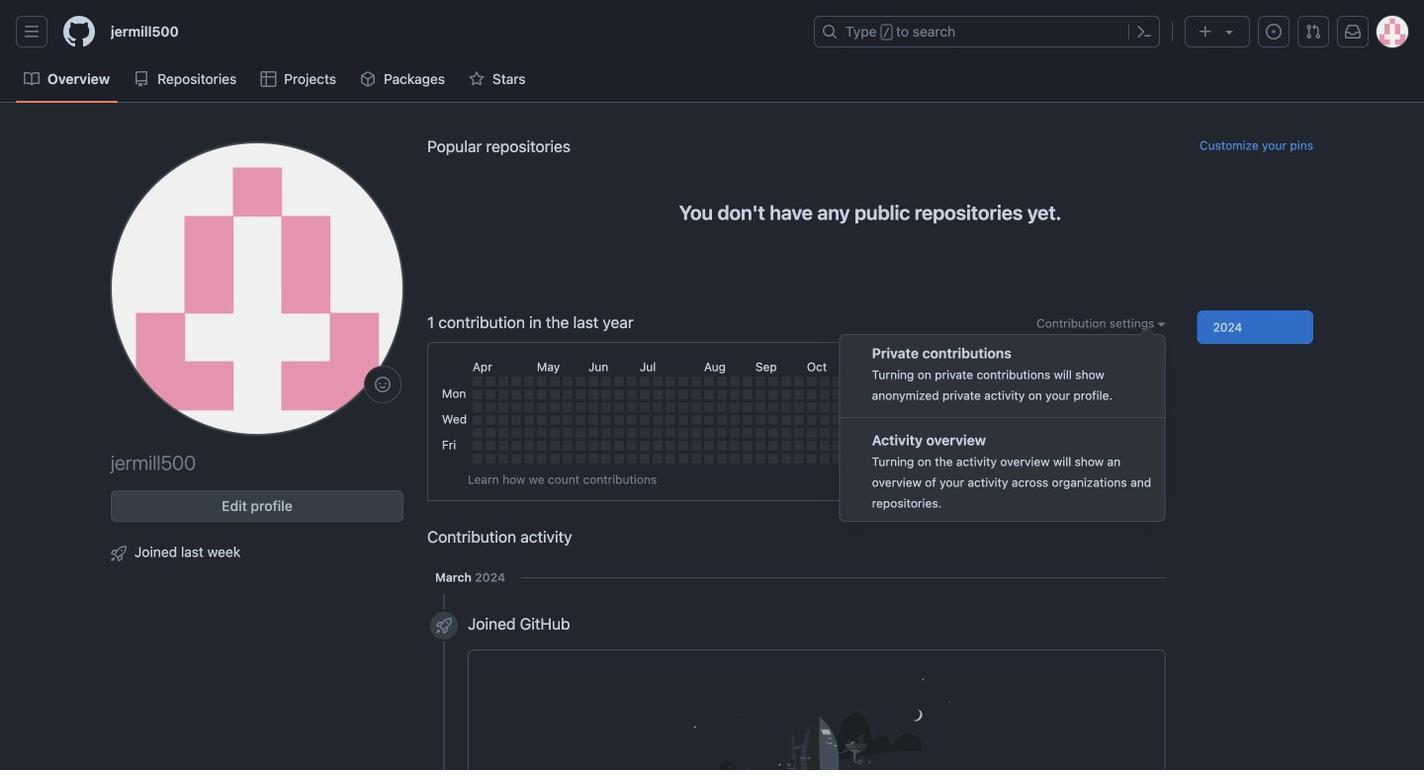 Task type: describe. For each thing, give the bounding box(es) containing it.
homepage image
[[63, 16, 95, 47]]

issue opened image
[[1266, 24, 1282, 40]]

package image
[[360, 71, 376, 87]]

change your avatar image
[[111, 142, 403, 435]]

notifications image
[[1345, 24, 1361, 40]]

rocket image
[[111, 546, 127, 562]]

joined github! image
[[569, 667, 1064, 770]]

plus image
[[1198, 24, 1213, 40]]



Task type: locate. For each thing, give the bounding box(es) containing it.
repo image
[[134, 71, 149, 87]]

table image
[[260, 71, 276, 87]]

smiley image
[[375, 377, 391, 393]]

grid
[[439, 355, 1154, 467]]

git pull request image
[[1305, 24, 1321, 40]]

command palette image
[[1136, 24, 1152, 40]]

star image
[[469, 71, 485, 87]]

menu
[[839, 334, 1166, 522]]

triangle down image
[[1221, 24, 1237, 40]]

cell
[[473, 377, 482, 387], [485, 377, 495, 387], [498, 377, 508, 387], [511, 377, 521, 387], [524, 377, 534, 387], [537, 377, 547, 387], [550, 377, 560, 387], [563, 377, 572, 387], [575, 377, 585, 387], [588, 377, 598, 387], [601, 377, 611, 387], [614, 377, 624, 387], [627, 377, 637, 387], [640, 377, 650, 387], [653, 377, 662, 387], [665, 377, 675, 387], [678, 377, 688, 387], [691, 377, 701, 387], [704, 377, 714, 387], [717, 377, 727, 387], [730, 377, 740, 387], [743, 377, 752, 387], [755, 377, 765, 387], [768, 377, 778, 387], [781, 377, 791, 387], [794, 377, 804, 387], [807, 377, 817, 387], [820, 377, 830, 387], [833, 377, 842, 387], [845, 377, 855, 387], [871, 377, 881, 387], [884, 377, 894, 387], [897, 377, 907, 387], [910, 377, 920, 387], [922, 377, 932, 387], [935, 377, 945, 387], [948, 377, 958, 387], [961, 377, 971, 387], [974, 377, 984, 387], [987, 377, 997, 387], [1000, 377, 1010, 387], [1012, 377, 1022, 387], [1025, 377, 1035, 387], [1038, 377, 1048, 387], [1051, 377, 1061, 387], [1064, 377, 1074, 387], [1077, 377, 1087, 387], [1090, 377, 1100, 387], [1102, 377, 1112, 387], [473, 390, 482, 400], [485, 390, 495, 400], [498, 390, 508, 400], [511, 390, 521, 400], [524, 390, 534, 400], [537, 390, 547, 400], [550, 390, 560, 400], [563, 390, 572, 400], [575, 390, 585, 400], [588, 390, 598, 400], [601, 390, 611, 400], [614, 390, 624, 400], [627, 390, 637, 400], [640, 390, 650, 400], [653, 390, 662, 400], [665, 390, 675, 400], [678, 390, 688, 400], [691, 390, 701, 400], [704, 390, 714, 400], [717, 390, 727, 400], [730, 390, 740, 400], [743, 390, 752, 400], [755, 390, 765, 400], [768, 390, 778, 400], [781, 390, 791, 400], [794, 390, 804, 400], [807, 390, 817, 400], [820, 390, 830, 400], [833, 390, 842, 400], [845, 390, 855, 400], [871, 390, 881, 400], [884, 390, 894, 400], [897, 390, 907, 400], [910, 390, 920, 400], [922, 390, 932, 400], [935, 390, 945, 400], [948, 390, 958, 400], [961, 390, 971, 400], [974, 390, 984, 400], [987, 390, 997, 400], [1000, 390, 1010, 400], [1012, 390, 1022, 400], [1025, 390, 1035, 400], [1038, 390, 1048, 400], [1051, 390, 1061, 400], [1064, 390, 1074, 400], [1077, 390, 1087, 400], [1090, 390, 1100, 400], [1102, 390, 1112, 400], [1115, 390, 1125, 400], [473, 402, 482, 412], [485, 402, 495, 412], [498, 402, 508, 412], [511, 402, 521, 412], [524, 402, 534, 412], [550, 402, 560, 412], [563, 402, 572, 412], [575, 402, 585, 412], [588, 402, 598, 412], [601, 402, 611, 412], [614, 402, 624, 412], [627, 402, 637, 412], [653, 402, 662, 412], [665, 402, 675, 412], [678, 402, 688, 412], [691, 402, 701, 412], [704, 402, 714, 412], [717, 402, 727, 412], [730, 402, 740, 412], [755, 402, 765, 412], [768, 402, 778, 412], [781, 402, 791, 412], [794, 402, 804, 412], [807, 402, 817, 412], [820, 402, 830, 412], [833, 402, 842, 412], [845, 402, 855, 412], [871, 402, 881, 412], [884, 402, 894, 412], [948, 402, 958, 412], [961, 402, 971, 412], [974, 402, 984, 412], [987, 402, 997, 412], [1000, 402, 1010, 412], [1012, 402, 1022, 412], [1025, 402, 1035, 412], [1038, 402, 1048, 412], [1064, 402, 1074, 412], [1077, 402, 1087, 412], [1090, 402, 1100, 412], [1102, 402, 1112, 412], [1115, 402, 1125, 412], [473, 415, 482, 425], [485, 415, 495, 425], [498, 415, 508, 425], [511, 415, 521, 425], [524, 415, 534, 425], [537, 415, 547, 425], [550, 415, 560, 425], [563, 415, 572, 425], [575, 415, 585, 425], [588, 415, 598, 425], [601, 415, 611, 425], [614, 415, 624, 425], [627, 415, 637, 425], [640, 415, 650, 425], [653, 415, 662, 425], [665, 415, 675, 425], [678, 415, 688, 425], [691, 415, 701, 425], [704, 415, 714, 425], [717, 415, 727, 425], [730, 415, 740, 425], [743, 415, 752, 425], [755, 415, 765, 425], [768, 415, 778, 425], [781, 415, 791, 425], [794, 415, 804, 425], [807, 415, 817, 425], [820, 415, 830, 425], [833, 415, 842, 425], [845, 415, 855, 425], [858, 415, 868, 425], [871, 415, 881, 425], [884, 415, 894, 425], [897, 415, 907, 425], [910, 415, 920, 425], [922, 415, 932, 425], [935, 415, 945, 425], [948, 415, 958, 425], [961, 415, 971, 425], [974, 415, 984, 425], [987, 415, 997, 425], [1000, 415, 1010, 425], [1012, 415, 1022, 425], [1025, 415, 1035, 425], [1038, 415, 1048, 425], [1051, 415, 1061, 425], [1064, 415, 1074, 425], [1077, 415, 1087, 425], [1090, 415, 1100, 425], [1102, 415, 1112, 425], [1115, 415, 1125, 425], [1128, 415, 1138, 425], [1141, 415, 1151, 425], [473, 428, 482, 438], [485, 428, 495, 438], [498, 428, 508, 438], [511, 428, 521, 438], [524, 428, 534, 438], [537, 428, 547, 438], [550, 428, 560, 438], [563, 428, 572, 438], [575, 428, 585, 438], [588, 428, 598, 438], [601, 428, 611, 438], [614, 428, 624, 438], [627, 428, 637, 438], [640, 428, 650, 438], [653, 428, 662, 438], [665, 428, 675, 438], [678, 428, 688, 438], [691, 428, 701, 438], [704, 428, 714, 438], [717, 428, 727, 438], [730, 428, 740, 438], [743, 428, 752, 438], [755, 428, 765, 438], [768, 428, 778, 438], [781, 428, 791, 438], [794, 428, 804, 438], [807, 428, 817, 438], [820, 428, 830, 438], [833, 428, 842, 438], [845, 428, 855, 438], [871, 428, 881, 438], [884, 428, 894, 438], [897, 428, 907, 438], [910, 428, 920, 438], [922, 428, 932, 438], [935, 428, 945, 438], [948, 428, 958, 438], [961, 428, 971, 438], [974, 428, 984, 438], [987, 428, 997, 438], [473, 441, 482, 451], [485, 441, 495, 451], [498, 441, 508, 451], [511, 441, 521, 451], [524, 441, 534, 451], [550, 441, 560, 451], [563, 441, 572, 451], [575, 441, 585, 451], [588, 441, 598, 451], [601, 441, 611, 451], [614, 441, 624, 451], [627, 441, 637, 451], [653, 441, 662, 451], [665, 441, 675, 451], [678, 441, 688, 451], [691, 441, 701, 451], [704, 441, 714, 451], [717, 441, 727, 451], [730, 441, 740, 451], [755, 441, 765, 451], [768, 441, 778, 451], [781, 441, 791, 451], [794, 441, 804, 451], [807, 441, 817, 451], [820, 441, 830, 451], [833, 441, 842, 451], [845, 441, 855, 451], [871, 441, 881, 451], [884, 441, 894, 451], [897, 441, 907, 451], [910, 441, 920, 451], [922, 441, 932, 451], [935, 441, 945, 451], [948, 441, 958, 451], [961, 441, 971, 451], [974, 441, 984, 451], [987, 441, 997, 451], [473, 454, 482, 464], [485, 454, 495, 464], [498, 454, 508, 464], [511, 454, 521, 464], [524, 454, 534, 464], [537, 454, 547, 464], [550, 454, 560, 464], [563, 454, 572, 464], [575, 454, 585, 464], [588, 454, 598, 464], [601, 454, 611, 464], [614, 454, 624, 464], [627, 454, 637, 464], [640, 454, 650, 464], [653, 454, 662, 464], [665, 454, 675, 464], [678, 454, 688, 464], [691, 454, 701, 464], [704, 454, 714, 464], [717, 454, 727, 464], [730, 454, 740, 464], [743, 454, 752, 464], [755, 454, 765, 464], [768, 454, 778, 464], [781, 454, 791, 464], [794, 454, 804, 464], [807, 454, 817, 464], [820, 454, 830, 464], [833, 454, 842, 464], [845, 454, 855, 464], [871, 454, 881, 464], [884, 454, 894, 464], [897, 454, 907, 464], [910, 454, 920, 464], [922, 454, 932, 464], [935, 454, 945, 464], [948, 454, 958, 464], [961, 454, 971, 464], [974, 454, 984, 464], [987, 454, 997, 464], [1000, 454, 1010, 464], [1012, 454, 1022, 464], [1025, 454, 1035, 464], [1038, 454, 1048, 464], [1051, 454, 1061, 464], [1064, 454, 1074, 464], [1077, 454, 1087, 464], [1090, 454, 1100, 464], [1102, 454, 1112, 464], [1115, 454, 1125, 464]]

rocket image
[[436, 618, 452, 634]]

book image
[[24, 71, 40, 87]]



Task type: vqa. For each thing, say whether or not it's contained in the screenshot.
rocket image
yes



